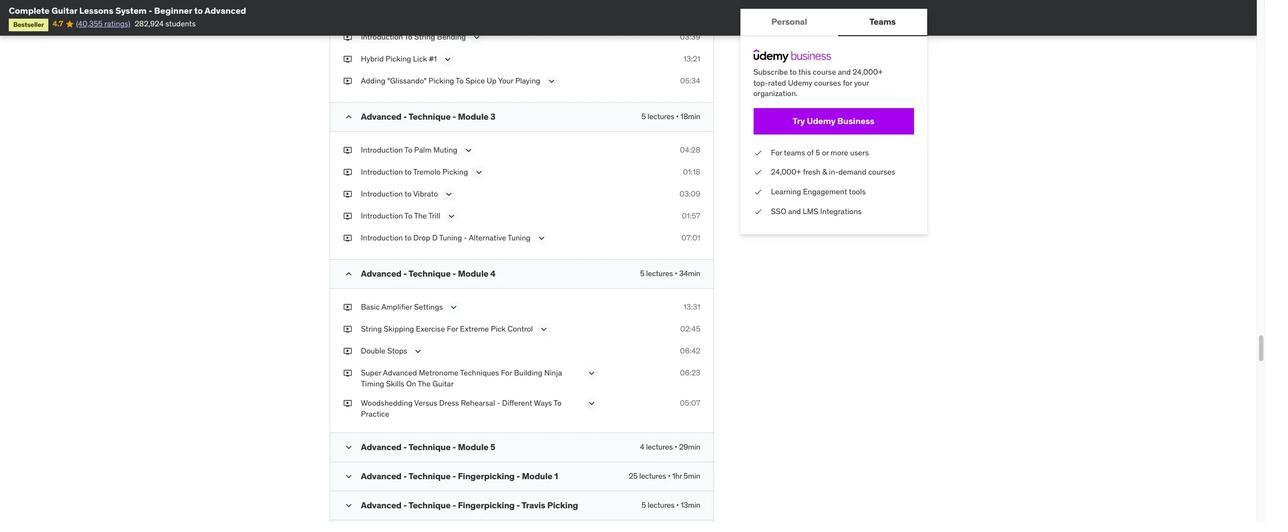 Task type: vqa. For each thing, say whether or not it's contained in the screenshot.
at within the Starting at $20.00 per month after trial Cancel anytime
no



Task type: locate. For each thing, give the bounding box(es) containing it.
palm
[[414, 145, 432, 155]]

small image for advanced - technique - module 3
[[343, 112, 354, 123]]

show lecture description image for double stops
[[413, 346, 424, 357]]

1 small image from the top
[[343, 269, 354, 280]]

practice
[[361, 409, 389, 419]]

• left "18min"
[[676, 112, 679, 121]]

settings
[[414, 302, 443, 312]]

29min
[[679, 442, 701, 452]]

courses down course
[[815, 78, 841, 88]]

0 vertical spatial fingerpicking
[[458, 471, 515, 482]]

show lecture description image right #1
[[442, 54, 453, 65]]

show lecture description image right playing
[[546, 76, 557, 87]]

introduction down 'introduction to the trill'
[[361, 233, 403, 243]]

show lecture description image for adding "glissando" picking to spice up your playing
[[546, 76, 557, 87]]

technique up settings
[[409, 268, 451, 279]]

small image for advanced - technique - fingerpicking - travis picking
[[343, 501, 354, 512]]

advanced for advanced - technique - module 5
[[361, 442, 402, 453]]

xsmall image for string skipping exercise for extreme pick control
[[343, 324, 352, 335]]

4 technique from the top
[[409, 471, 451, 482]]

0 vertical spatial small image
[[343, 112, 354, 123]]

string down basic
[[361, 324, 382, 334]]

try udemy business link
[[754, 108, 914, 134]]

to left vibrato
[[405, 189, 412, 199]]

for inside super advanced metronome techniques for building ninja timing skills on the guitar
[[501, 368, 512, 378]]

• left '1hr' on the bottom right
[[668, 472, 671, 481]]

tab list
[[741, 9, 927, 36]]

string
[[414, 32, 435, 42], [361, 324, 382, 334]]

3 small image from the top
[[343, 501, 354, 512]]

guitar up 4.7
[[52, 5, 77, 16]]

1 vertical spatial guitar
[[433, 379, 454, 389]]

show lecture description image for introduction to vibrato
[[444, 189, 455, 200]]

tuning right alternative at the left of page
[[508, 233, 531, 243]]

organization.
[[754, 89, 798, 98]]

1 fingerpicking from the top
[[458, 471, 515, 482]]

small image
[[343, 112, 354, 123], [343, 472, 354, 483]]

0 horizontal spatial tuning
[[439, 233, 462, 243]]

5 left 34min at the bottom right of the page
[[640, 269, 645, 279]]

show lecture description image right 'bending' at the left of page
[[471, 32, 482, 43]]

lectures left 34min at the bottom right of the page
[[646, 269, 673, 279]]

2 small image from the top
[[343, 472, 354, 483]]

advanced for advanced - technique - module 3
[[361, 111, 402, 122]]

and
[[838, 67, 851, 77], [789, 206, 801, 216]]

5
[[642, 112, 646, 121], [816, 148, 820, 158], [640, 269, 645, 279], [490, 442, 495, 453], [642, 501, 646, 511]]

0 vertical spatial udemy
[[788, 78, 813, 88]]

introduction to vibrato
[[361, 189, 438, 199]]

1
[[554, 471, 558, 482]]

2 introduction from the top
[[361, 145, 403, 155]]

1 vertical spatial the
[[418, 379, 431, 389]]

1 horizontal spatial and
[[838, 67, 851, 77]]

0 vertical spatial for
[[771, 148, 783, 158]]

0 vertical spatial 4
[[490, 268, 496, 279]]

advanced
[[205, 5, 246, 16], [361, 111, 402, 122], [361, 268, 402, 279], [383, 368, 417, 378], [361, 442, 402, 453], [361, 471, 402, 482], [361, 500, 402, 511]]

timing
[[361, 379, 384, 389]]

to up the students
[[194, 5, 203, 16]]

system
[[115, 5, 147, 16]]

0 vertical spatial 24,000+
[[853, 67, 883, 77]]

super advanced metronome techniques for building ninja timing skills on the guitar
[[361, 368, 562, 389]]

show lecture description image right trill
[[446, 211, 457, 222]]

24,000+ up the learning
[[771, 167, 802, 177]]

1 vertical spatial and
[[789, 206, 801, 216]]

to left this
[[790, 67, 797, 77]]

"glissando"
[[387, 76, 427, 86]]

courses right demand in the right of the page
[[869, 167, 896, 177]]

technique for advanced - technique - module 3
[[409, 111, 451, 122]]

woodshedding versus dress rehearsal - different ways to practice
[[361, 398, 562, 419]]

1 vertical spatial 4
[[640, 442, 644, 452]]

fingerpicking for travis
[[458, 500, 515, 511]]

1 introduction from the top
[[361, 32, 403, 42]]

lectures for advanced - technique - module 3
[[648, 112, 674, 121]]

picking right travis
[[547, 500, 578, 511]]

0 horizontal spatial string
[[361, 324, 382, 334]]

to right ways
[[554, 398, 562, 408]]

course
[[813, 67, 837, 77]]

extreme
[[460, 324, 489, 334]]

0 vertical spatial and
[[838, 67, 851, 77]]

5 for advanced - technique - fingerpicking - travis picking
[[642, 501, 646, 511]]

introduction down introduction to vibrato
[[361, 211, 403, 221]]

0 vertical spatial small image
[[343, 269, 354, 280]]

1 vertical spatial fingerpicking
[[458, 500, 515, 511]]

25
[[629, 472, 638, 481]]

for left 'extreme'
[[447, 324, 458, 334]]

5 introduction from the top
[[361, 211, 403, 221]]

1 vertical spatial small image
[[343, 442, 354, 453]]

building
[[514, 368, 542, 378]]

introduction up hybrid at left
[[361, 32, 403, 42]]

6 introduction from the top
[[361, 233, 403, 243]]

the right on
[[418, 379, 431, 389]]

show lecture description image for introduction to palm muting
[[463, 145, 474, 156]]

for left building
[[501, 368, 512, 378]]

advanced - technique - fingerpicking - module 1
[[361, 471, 558, 482]]

06:23
[[680, 368, 701, 378]]

control
[[508, 324, 533, 334]]

fingerpicking for module
[[458, 471, 515, 482]]

module up the advanced - technique - fingerpicking - module 1
[[458, 442, 489, 453]]

up
[[487, 76, 497, 86]]

string up lick at the left top of the page
[[414, 32, 435, 42]]

show lecture description image for introduction to string bending
[[471, 32, 482, 43]]

introduction for introduction to vibrato
[[361, 189, 403, 199]]

2 horizontal spatial for
[[771, 148, 783, 158]]

show lecture description image right alternative at the left of page
[[536, 233, 547, 244]]

engagement
[[803, 187, 848, 197]]

advanced - technique - module 4
[[361, 268, 496, 279]]

• left 13min
[[676, 501, 679, 511]]

xsmall image for basic amplifier settings
[[343, 302, 352, 313]]

1 vertical spatial for
[[447, 324, 458, 334]]

module left 3 on the left top
[[458, 111, 489, 122]]

guitar down metronome
[[433, 379, 454, 389]]

tremolo
[[413, 167, 441, 177]]

lectures left "18min"
[[648, 112, 674, 121]]

to left palm
[[405, 145, 412, 155]]

show lecture description image right muting
[[463, 145, 474, 156]]

1 vertical spatial small image
[[343, 472, 354, 483]]

and up for
[[838, 67, 851, 77]]

courses
[[815, 78, 841, 88], [869, 167, 896, 177]]

03:39
[[680, 32, 701, 42]]

show lecture description image right control
[[539, 324, 550, 335]]

-
[[149, 5, 152, 16], [403, 111, 407, 122], [453, 111, 456, 122], [464, 233, 467, 243], [403, 268, 407, 279], [453, 268, 456, 279], [497, 398, 500, 408], [403, 442, 407, 453], [453, 442, 456, 453], [403, 471, 407, 482], [453, 471, 456, 482], [517, 471, 520, 482], [403, 500, 407, 511], [453, 500, 456, 511], [517, 500, 520, 511]]

show lecture description image right tremolo
[[474, 167, 485, 178]]

0 horizontal spatial courses
[[815, 78, 841, 88]]

06:42
[[680, 346, 701, 356]]

4 introduction from the top
[[361, 189, 403, 199]]

0 vertical spatial guitar
[[52, 5, 77, 16]]

5 down 25 lectures • 1hr 5min at the bottom
[[642, 501, 646, 511]]

4.7
[[53, 19, 63, 29]]

5 left "18min"
[[642, 112, 646, 121]]

3 technique from the top
[[409, 442, 451, 453]]

module for 4
[[458, 268, 489, 279]]

technique for advanced - technique - fingerpicking - travis picking
[[409, 500, 451, 511]]

hybrid picking lick #1
[[361, 54, 437, 64]]

1 horizontal spatial guitar
[[433, 379, 454, 389]]

in-
[[829, 167, 839, 177]]

udemy
[[788, 78, 813, 88], [807, 115, 836, 126]]

show lecture description image right ninja
[[586, 368, 597, 379]]

technique down advanced - technique - module 5
[[409, 471, 451, 482]]

2 fingerpicking from the top
[[458, 500, 515, 511]]

2 vertical spatial for
[[501, 368, 512, 378]]

for left "teams"
[[771, 148, 783, 158]]

stops
[[387, 346, 407, 356]]

double stops
[[361, 346, 407, 356]]

0 horizontal spatial 4
[[490, 268, 496, 279]]

24,000+
[[853, 67, 883, 77], [771, 167, 802, 177]]

show lecture description image for super advanced metronome techniques for building ninja timing skills on the guitar
[[586, 368, 597, 379]]

small image
[[343, 269, 354, 280], [343, 442, 354, 453], [343, 501, 354, 512]]

amplifier
[[382, 302, 412, 312]]

4 down alternative at the left of page
[[490, 268, 496, 279]]

the
[[414, 211, 427, 221], [418, 379, 431, 389]]

(40,355 ratings)
[[76, 19, 130, 29]]

5 technique from the top
[[409, 500, 451, 511]]

34min
[[679, 269, 701, 279]]

show lecture description image
[[474, 167, 485, 178], [444, 189, 455, 200], [449, 302, 460, 313], [539, 324, 550, 335], [413, 346, 424, 357], [586, 368, 597, 379]]

guitar inside super advanced metronome techniques for building ninja timing skills on the guitar
[[433, 379, 454, 389]]

to for the
[[405, 211, 412, 221]]

xsmall image
[[343, 32, 352, 43], [754, 187, 763, 198], [343, 189, 352, 200], [343, 211, 352, 222], [343, 324, 352, 335], [343, 346, 352, 357], [343, 398, 352, 409]]

lms
[[803, 206, 819, 216]]

24,000+ up your
[[853, 67, 883, 77]]

small image for advanced - technique - fingerpicking - module 1
[[343, 472, 354, 483]]

sso and lms integrations
[[771, 206, 862, 216]]

to for string
[[405, 32, 412, 42]]

2 vertical spatial small image
[[343, 501, 354, 512]]

1 horizontal spatial string
[[414, 32, 435, 42]]

1 horizontal spatial 24,000+
[[853, 67, 883, 77]]

to left drop
[[405, 233, 412, 243]]

introduction up introduction to vibrato
[[361, 167, 403, 177]]

• left 29min
[[675, 442, 677, 452]]

24,000+ inside subscribe to this course and 24,000+ top‑rated udemy courses for your organization.
[[853, 67, 883, 77]]

technique up palm
[[409, 111, 451, 122]]

(40,355
[[76, 19, 103, 29]]

the left trill
[[414, 211, 427, 221]]

teams
[[784, 148, 806, 158]]

super
[[361, 368, 381, 378]]

try
[[793, 115, 805, 126]]

introduction for introduction to drop d tuning - alternative tuning
[[361, 233, 403, 243]]

technique down the advanced - technique - fingerpicking - module 1
[[409, 500, 451, 511]]

xsmall image for introduction to tremolo picking
[[343, 167, 352, 178]]

5 lectures • 18min
[[642, 112, 701, 121]]

fingerpicking down the advanced - technique - fingerpicking - module 1
[[458, 500, 515, 511]]

rehearsal
[[461, 398, 495, 408]]

lectures right 25 on the bottom of page
[[639, 472, 666, 481]]

5 right of
[[816, 148, 820, 158]]

skills
[[386, 379, 404, 389]]

small image for advanced - technique - module 5
[[343, 442, 354, 453]]

1 vertical spatial courses
[[869, 167, 896, 177]]

tuning right the d
[[439, 233, 462, 243]]

introduction up 'introduction to the trill'
[[361, 189, 403, 199]]

fingerpicking up advanced - technique - fingerpicking - travis picking
[[458, 471, 515, 482]]

•
[[676, 112, 679, 121], [675, 269, 678, 279], [675, 442, 677, 452], [668, 472, 671, 481], [676, 501, 679, 511]]

4 up 25 lectures • 1hr 5min at the bottom
[[640, 442, 644, 452]]

udemy down this
[[788, 78, 813, 88]]

lectures down 25 lectures • 1hr 5min at the bottom
[[648, 501, 675, 511]]

technique up the advanced - technique - fingerpicking - module 1
[[409, 442, 451, 453]]

and right sso
[[789, 206, 801, 216]]

advanced inside super advanced metronome techniques for building ninja timing skills on the guitar
[[383, 368, 417, 378]]

1 horizontal spatial tuning
[[508, 233, 531, 243]]

to down introduction to vibrato
[[405, 211, 412, 221]]

2 technique from the top
[[409, 268, 451, 279]]

show lecture description image
[[471, 32, 482, 43], [442, 54, 453, 65], [546, 76, 557, 87], [463, 145, 474, 156], [446, 211, 457, 222], [536, 233, 547, 244], [586, 398, 597, 409]]

1 technique from the top
[[409, 111, 451, 122]]

technique
[[409, 111, 451, 122], [409, 268, 451, 279], [409, 442, 451, 453], [409, 471, 451, 482], [409, 500, 451, 511]]

introduction up introduction to tremolo picking in the left top of the page
[[361, 145, 403, 155]]

show lecture description image right ways
[[586, 398, 597, 409]]

to left spice
[[456, 76, 464, 86]]

to up hybrid picking lick #1
[[405, 32, 412, 42]]

for
[[771, 148, 783, 158], [447, 324, 458, 334], [501, 368, 512, 378]]

1 horizontal spatial for
[[501, 368, 512, 378]]

1 vertical spatial string
[[361, 324, 382, 334]]

show lecture description image up string skipping exercise for extreme pick control on the left
[[449, 302, 460, 313]]

3 introduction from the top
[[361, 167, 403, 177]]

04:28
[[680, 145, 701, 155]]

to inside woodshedding versus dress rehearsal - different ways to practice
[[554, 398, 562, 408]]

show lecture description image right vibrato
[[444, 189, 455, 200]]

advanced - technique - module 3
[[361, 111, 496, 122]]

technique for advanced - technique - fingerpicking - module 1
[[409, 471, 451, 482]]

• left 34min at the bottom right of the page
[[675, 269, 678, 279]]

module down alternative at the left of page
[[458, 268, 489, 279]]

2 small image from the top
[[343, 442, 354, 453]]

to left tremolo
[[405, 167, 412, 177]]

beginner
[[154, 5, 192, 16]]

1 small image from the top
[[343, 112, 354, 123]]

xsmall image for super advanced metronome techniques for building ninja timing skills on the guitar
[[343, 368, 352, 379]]

introduction
[[361, 32, 403, 42], [361, 145, 403, 155], [361, 167, 403, 177], [361, 189, 403, 199], [361, 211, 403, 221], [361, 233, 403, 243]]

module for 5
[[458, 442, 489, 453]]

to
[[405, 32, 412, 42], [456, 76, 464, 86], [405, 145, 412, 155], [405, 211, 412, 221], [554, 398, 562, 408]]

udemy right try
[[807, 115, 836, 126]]

advanced for advanced - technique - fingerpicking - travis picking
[[361, 500, 402, 511]]

for
[[843, 78, 853, 88]]

1 vertical spatial 24,000+
[[771, 167, 802, 177]]

• for advanced - technique - module 4
[[675, 269, 678, 279]]

0 vertical spatial courses
[[815, 78, 841, 88]]

show lecture description image for introduction to drop d tuning - alternative tuning
[[536, 233, 547, 244]]

lectures up 25 lectures • 1hr 5min at the bottom
[[646, 442, 673, 452]]

tuning
[[439, 233, 462, 243], [508, 233, 531, 243]]

13:21
[[684, 54, 701, 64]]

learning engagement tools
[[771, 187, 866, 197]]

2 tuning from the left
[[508, 233, 531, 243]]

1 horizontal spatial courses
[[869, 167, 896, 177]]

xsmall image
[[343, 54, 352, 65], [343, 76, 352, 87], [343, 145, 352, 156], [754, 148, 763, 158], [343, 167, 352, 178], [754, 167, 763, 178], [754, 206, 763, 217], [343, 233, 352, 244], [343, 302, 352, 313], [343, 368, 352, 379]]

metronome
[[419, 368, 459, 378]]

to for 03:09
[[405, 189, 412, 199]]

show lecture description image right the stops at the left bottom of the page
[[413, 346, 424, 357]]

students
[[166, 19, 196, 29]]



Task type: describe. For each thing, give the bounding box(es) containing it.
teams button
[[839, 9, 927, 35]]

top‑rated
[[754, 78, 787, 88]]

adding "glissando" picking to spice up your playing
[[361, 76, 540, 86]]

advanced for advanced - technique - fingerpicking - module 1
[[361, 471, 402, 482]]

introduction to string bending
[[361, 32, 466, 42]]

xsmall image for hybrid picking lick #1
[[343, 54, 352, 65]]

introduction to tremolo picking
[[361, 167, 468, 177]]

3
[[490, 111, 496, 122]]

spice
[[466, 76, 485, 86]]

1 tuning from the left
[[439, 233, 462, 243]]

0 vertical spatial string
[[414, 32, 435, 42]]

and inside subscribe to this course and 24,000+ top‑rated udemy courses for your organization.
[[838, 67, 851, 77]]

tools
[[849, 187, 866, 197]]

xsmall image for adding "glissando" picking to spice up your playing
[[343, 76, 352, 87]]

subscribe to this course and 24,000+ top‑rated udemy courses for your organization.
[[754, 67, 883, 98]]

lessons
[[79, 5, 113, 16]]

module for 3
[[458, 111, 489, 122]]

of
[[807, 148, 814, 158]]

module left 1
[[522, 471, 553, 482]]

xsmall image for introduction to string bending
[[343, 32, 352, 43]]

13min
[[681, 501, 701, 511]]

lectures for advanced - technique - fingerpicking - travis picking
[[648, 501, 675, 511]]

technique for advanced - technique - module 4
[[409, 268, 451, 279]]

bending
[[437, 32, 466, 42]]

learning
[[771, 187, 802, 197]]

282,924 students
[[135, 19, 196, 29]]

skipping
[[384, 324, 414, 334]]

your
[[498, 76, 513, 86]]

picking down #1
[[429, 76, 454, 86]]

• for advanced - technique - fingerpicking - travis picking
[[676, 501, 679, 511]]

xsmall image for double stops
[[343, 346, 352, 357]]

or
[[822, 148, 829, 158]]

complete guitar lessons system - beginner to advanced
[[9, 5, 246, 16]]

5 for advanced - technique - module 3
[[642, 112, 646, 121]]

lectures for advanced - technique - fingerpicking - module 1
[[639, 472, 666, 481]]

dress
[[439, 398, 459, 408]]

1 horizontal spatial 4
[[640, 442, 644, 452]]

travis
[[522, 500, 545, 511]]

drop
[[413, 233, 430, 243]]

advanced for advanced - technique - module 4
[[361, 268, 402, 279]]

introduction for introduction to string bending
[[361, 32, 403, 42]]

xsmall image for introduction to vibrato
[[343, 189, 352, 200]]

to for palm
[[405, 145, 412, 155]]

double
[[361, 346, 386, 356]]

xsmall image for woodshedding versus dress rehearsal - different ways to practice
[[343, 398, 352, 409]]

xsmall image for introduction to the trill
[[343, 211, 352, 222]]

show lecture description image for introduction to tremolo picking
[[474, 167, 485, 178]]

introduction to the trill
[[361, 211, 440, 221]]

technique for advanced - technique - module 5
[[409, 442, 451, 453]]

05:34
[[680, 76, 701, 86]]

0 horizontal spatial and
[[789, 206, 801, 216]]

xsmall image for introduction to drop d tuning - alternative tuning
[[343, 233, 352, 244]]

to for 01:18
[[405, 167, 412, 177]]

fresh
[[803, 167, 821, 177]]

the inside super advanced metronome techniques for building ninja timing skills on the guitar
[[418, 379, 431, 389]]

trill
[[429, 211, 440, 221]]

d
[[432, 233, 438, 243]]

introduction for introduction to tremolo picking
[[361, 167, 403, 177]]

pick
[[491, 324, 506, 334]]

basic amplifier settings
[[361, 302, 443, 312]]

5min
[[684, 472, 701, 481]]

introduction to drop d tuning - alternative tuning
[[361, 233, 531, 243]]

adding
[[361, 76, 385, 86]]

exercise
[[416, 324, 445, 334]]

business
[[838, 115, 875, 126]]

lectures for advanced - technique - module 4
[[646, 269, 673, 279]]

show lecture description image for introduction to the trill
[[446, 211, 457, 222]]

bestseller
[[13, 21, 44, 29]]

udemy business image
[[754, 49, 831, 63]]

ways
[[534, 398, 552, 408]]

to inside subscribe to this course and 24,000+ top‑rated udemy courses for your organization.
[[790, 67, 797, 77]]

ninja
[[544, 368, 562, 378]]

your
[[855, 78, 869, 88]]

lick
[[413, 54, 427, 64]]

5 up the advanced - technique - fingerpicking - module 1
[[490, 442, 495, 453]]

introduction for introduction to palm muting
[[361, 145, 403, 155]]

subscribe
[[754, 67, 788, 77]]

&
[[823, 167, 828, 177]]

24,000+ fresh & in-demand courses
[[771, 167, 896, 177]]

picking left lick at the left top of the page
[[386, 54, 411, 64]]

different
[[502, 398, 532, 408]]

users
[[851, 148, 869, 158]]

show lecture description image for hybrid picking lick #1
[[442, 54, 453, 65]]

personal button
[[741, 9, 839, 35]]

02:45
[[680, 324, 701, 334]]

udemy inside subscribe to this course and 24,000+ top‑rated udemy courses for your organization.
[[788, 78, 813, 88]]

try udemy business
[[793, 115, 875, 126]]

teams
[[870, 16, 896, 27]]

introduction for introduction to the trill
[[361, 211, 403, 221]]

to for 07:01
[[405, 233, 412, 243]]

• for advanced - technique - fingerpicking - module 1
[[668, 472, 671, 481]]

01:57
[[682, 211, 701, 221]]

sso
[[771, 206, 787, 216]]

03:09
[[680, 189, 701, 199]]

#1
[[429, 54, 437, 64]]

0 horizontal spatial guitar
[[52, 5, 77, 16]]

• for advanced - technique - module 3
[[676, 112, 679, 121]]

xsmall image for introduction to palm muting
[[343, 145, 352, 156]]

- inside woodshedding versus dress rehearsal - different ways to practice
[[497, 398, 500, 408]]

0 horizontal spatial for
[[447, 324, 458, 334]]

13:31
[[684, 302, 701, 312]]

25 lectures • 1hr 5min
[[629, 472, 701, 481]]

01:18
[[683, 167, 701, 177]]

lectures for advanced - technique - module 5
[[646, 442, 673, 452]]

show lecture description image for basic amplifier settings
[[449, 302, 460, 313]]

advanced - technique - module 5
[[361, 442, 495, 453]]

5 lectures • 34min
[[640, 269, 701, 279]]

courses inside subscribe to this course and 24,000+ top‑rated udemy courses for your organization.
[[815, 78, 841, 88]]

show lecture description image for woodshedding versus dress rehearsal - different ways to practice
[[586, 398, 597, 409]]

0 horizontal spatial 24,000+
[[771, 167, 802, 177]]

07:01
[[682, 233, 701, 243]]

small image for advanced - technique - module 4
[[343, 269, 354, 280]]

tab list containing personal
[[741, 9, 927, 36]]

5 for advanced - technique - module 4
[[640, 269, 645, 279]]

demand
[[839, 167, 867, 177]]

picking down muting
[[443, 167, 468, 177]]

more
[[831, 148, 849, 158]]

advanced - technique - fingerpicking - travis picking
[[361, 500, 578, 511]]

05:07
[[680, 398, 701, 408]]

personal
[[772, 16, 808, 27]]

4 lectures • 29min
[[640, 442, 701, 452]]

string skipping exercise for extreme pick control
[[361, 324, 533, 334]]

• for advanced - technique - module 5
[[675, 442, 677, 452]]

hybrid
[[361, 54, 384, 64]]

18min
[[681, 112, 701, 121]]

1 vertical spatial udemy
[[807, 115, 836, 126]]

for teams of 5 or more users
[[771, 148, 869, 158]]

on
[[406, 379, 416, 389]]

techniques
[[460, 368, 499, 378]]

show lecture description image for string skipping exercise for extreme pick control
[[539, 324, 550, 335]]

0 vertical spatial the
[[414, 211, 427, 221]]

5 lectures • 13min
[[642, 501, 701, 511]]

playing
[[515, 76, 540, 86]]

1hr
[[672, 472, 682, 481]]

ratings)
[[104, 19, 130, 29]]



